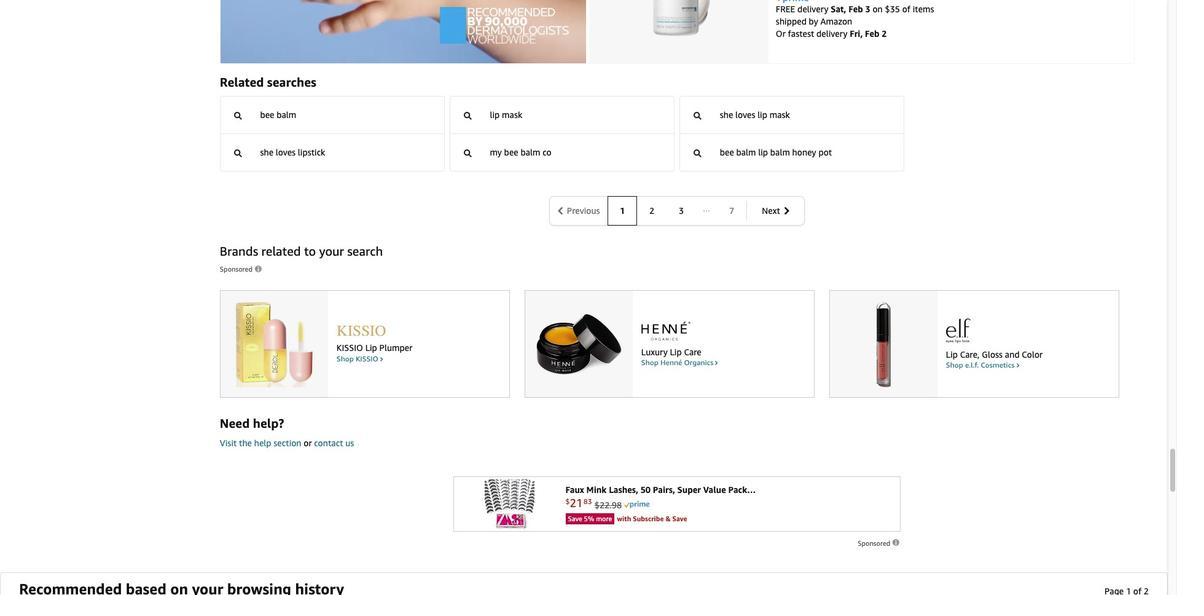 Task type: vqa. For each thing, say whether or not it's contained in the screenshot.
Amazon Basics
no



Task type: locate. For each thing, give the bounding box(es) containing it.
luxury lip care link
[[642, 346, 806, 358]]

loves up bee balm lip balm honey pot
[[736, 109, 756, 120]]

related
[[262, 244, 301, 258]]

gloss
[[983, 349, 1003, 360]]

1 mask from the left
[[502, 109, 523, 120]]

loves left lipstick
[[276, 147, 296, 157]]

lip left plumper
[[366, 343, 377, 353]]

bee right my
[[504, 147, 519, 157]]

1 vertical spatial delivery
[[817, 28, 848, 39]]

related
[[220, 75, 264, 89]]

pot
[[819, 147, 833, 157]]

bee down she loves lip mask
[[720, 147, 735, 157]]

0 horizontal spatial mask
[[502, 109, 523, 120]]

0 horizontal spatial feb
[[849, 4, 864, 14]]

feb right fri,
[[866, 28, 880, 39]]

3
[[866, 4, 871, 14], [679, 205, 684, 216]]

kissio lip plumper link
[[337, 343, 501, 354]]

2 horizontal spatial shop
[[947, 360, 964, 370]]

she for she loves lipstick
[[260, 147, 274, 157]]

to
[[304, 244, 316, 258]]

lip up 'shop e.l.f.'
[[947, 349, 958, 360]]

0 horizontal spatial loves
[[276, 147, 296, 157]]

and
[[1006, 349, 1020, 360]]

help?
[[253, 416, 284, 430]]

next link
[[747, 196, 805, 225]]

0 horizontal spatial bee
[[260, 109, 274, 120]]

lip mask
[[490, 109, 523, 120]]

feb right sat,
[[849, 4, 864, 14]]

lip for luxury
[[670, 346, 682, 357]]

feb
[[849, 4, 864, 14], [866, 28, 880, 39]]

kissio for kissio
[[356, 354, 381, 363]]

0 horizontal spatial 3
[[679, 205, 684, 216]]

1 horizontal spatial loves
[[736, 109, 756, 120]]

sat,
[[831, 4, 847, 14]]

sponsored ad from kissio. "kissio lip plumper." shop kissio. image
[[232, 302, 317, 387], [337, 325, 386, 337]]

mask
[[502, 109, 523, 120], [770, 109, 791, 120]]

0 horizontal spatial shop
[[337, 354, 356, 363]]

amazon
[[821, 16, 853, 27]]

search
[[347, 244, 383, 258]]

0 vertical spatial she
[[720, 109, 734, 120]]

kissio down kissio lip plumper in the bottom of the page
[[356, 354, 381, 363]]

1 vertical spatial kissio
[[356, 354, 381, 363]]

next
[[763, 205, 781, 216]]

fri,
[[850, 28, 863, 39]]

lip for she
[[758, 109, 768, 120]]

or fastest delivery fri, feb 2 element
[[776, 28, 887, 39]]

leave feedback on sponsored ad element
[[858, 539, 901, 547]]

3 right 2 link
[[679, 205, 684, 216]]

lip for bee
[[759, 147, 769, 157]]

shop down kissio lip plumper in the bottom of the page
[[337, 354, 356, 363]]

sponsored
[[220, 265, 253, 273], [858, 539, 893, 547]]

1 horizontal spatial feb
[[866, 28, 880, 39]]

2 right 1
[[650, 205, 655, 216]]

co
[[543, 147, 552, 157]]

lip
[[490, 109, 500, 120], [758, 109, 768, 120], [759, 147, 769, 157]]

0 horizontal spatial sponsored ad from e.l.f. cosmetics. "lip care, gloss and color." shop e.l.f. cosmetics. image
[[842, 302, 927, 387]]

bee balm lip balm honey pot link
[[684, 136, 901, 168]]

visit the help section link
[[220, 437, 302, 448]]

she
[[720, 109, 734, 120], [260, 147, 274, 157]]

sponsored link
[[858, 537, 901, 549]]

1 horizontal spatial sponsored
[[858, 539, 893, 547]]

by
[[809, 16, 819, 27]]

3 left on
[[866, 4, 871, 14]]

1 vertical spatial sponsored
[[858, 539, 893, 547]]

lip for kissio
[[366, 343, 377, 353]]

1 horizontal spatial lip
[[670, 346, 682, 357]]

1 vertical spatial 3
[[679, 205, 684, 216]]

delivery up by
[[798, 4, 829, 14]]

kissio left plumper
[[337, 343, 363, 353]]

1 horizontal spatial bee
[[504, 147, 519, 157]]

shop left e.l.f.
[[947, 360, 964, 370]]

brands related to your search
[[220, 244, 383, 258]]

bee
[[260, 109, 274, 120], [504, 147, 519, 157], [720, 147, 735, 157]]

0 horizontal spatial sponsored ad from henné organics. "luxury lip care." shop henné organics. image
[[537, 302, 622, 387]]

1 horizontal spatial shop
[[642, 358, 659, 367]]

my
[[490, 147, 502, 157]]

0 vertical spatial kissio
[[337, 343, 363, 353]]

bee for bee balm lip balm honey pot
[[720, 147, 735, 157]]

0 vertical spatial 2
[[882, 28, 887, 39]]

1 vertical spatial she
[[260, 147, 274, 157]]

2
[[882, 28, 887, 39], [650, 205, 655, 216]]

$35
[[886, 4, 901, 14]]

free
[[776, 4, 796, 14]]

current page, page 1 element
[[608, 196, 638, 225]]

lipstick
[[298, 147, 326, 157]]

previous
[[567, 205, 600, 216]]

lip
[[366, 343, 377, 353], [670, 346, 682, 357], [947, 349, 958, 360]]

2 horizontal spatial bee
[[720, 147, 735, 157]]

1 horizontal spatial 3
[[866, 4, 871, 14]]

0 vertical spatial loves
[[736, 109, 756, 120]]

balm down searches
[[277, 109, 297, 120]]

bee down related searches on the left top
[[260, 109, 274, 120]]

3 link
[[667, 196, 697, 225]]

1 vertical spatial loves
[[276, 147, 296, 157]]

care
[[684, 346, 702, 357]]

7
[[730, 205, 735, 216]]

shop down luxury
[[642, 358, 659, 367]]

1 horizontal spatial mask
[[770, 109, 791, 120]]

0 horizontal spatial lip
[[366, 343, 377, 353]]

plumper
[[380, 343, 413, 353]]

help
[[254, 437, 271, 448]]

shop
[[337, 354, 356, 363], [642, 358, 659, 367], [947, 360, 964, 370]]

lip down she loves lip mask
[[759, 147, 769, 157]]

delivery down amazon
[[817, 28, 848, 39]]

shipped
[[776, 16, 807, 27]]

lip up henné
[[670, 346, 682, 357]]

fastest
[[789, 28, 815, 39]]

bee balm link
[[224, 99, 441, 131]]

2 mask from the left
[[770, 109, 791, 120]]

0 vertical spatial sponsored
[[220, 265, 253, 273]]

balm
[[277, 109, 297, 120], [521, 147, 541, 157], [737, 147, 757, 157], [771, 147, 791, 157]]

0 vertical spatial 3
[[866, 4, 871, 14]]

lip care, gloss and color
[[947, 349, 1043, 360]]

lip up bee balm lip balm honey pot
[[758, 109, 768, 120]]

honey
[[793, 147, 817, 157]]

loves
[[736, 109, 756, 120], [276, 147, 296, 157]]

mask up bee balm lip balm honey pot
[[770, 109, 791, 120]]

mask up my bee balm co
[[502, 109, 523, 120]]

loves for lip
[[736, 109, 756, 120]]

on $35 of items shipped by amazon
[[776, 4, 935, 27]]

delivery
[[798, 4, 829, 14], [817, 28, 848, 39]]

0 horizontal spatial she
[[260, 147, 274, 157]]

1 horizontal spatial she
[[720, 109, 734, 120]]

sponsored ad from henné organics. "luxury lip care." shop henné organics. image
[[537, 302, 622, 387], [642, 321, 691, 340]]

she loves lip mask link
[[684, 99, 901, 131]]

1
[[620, 205, 625, 216]]

care,
[[961, 349, 980, 360]]

sponsored inside button
[[220, 265, 253, 273]]

0 horizontal spatial 2
[[650, 205, 655, 216]]

she loves lip mask
[[720, 109, 791, 120]]

2 down on
[[882, 28, 887, 39]]

kissio
[[337, 343, 363, 353], [356, 354, 381, 363]]

or
[[304, 437, 312, 448]]

contact
[[314, 437, 343, 448]]

she loves lipstick link
[[224, 136, 441, 168]]

0 horizontal spatial sponsored
[[220, 265, 253, 273]]

bee balm
[[260, 109, 297, 120]]

luxury lip care
[[642, 346, 702, 357]]

sponsored ad from e.l.f. cosmetics. "lip care, gloss and color." shop e.l.f. cosmetics. image
[[842, 302, 927, 387], [947, 319, 971, 343]]



Task type: describe. For each thing, give the bounding box(es) containing it.
2 horizontal spatial lip
[[947, 349, 958, 360]]

loves for lipstick
[[276, 147, 296, 157]]

related searches
[[220, 75, 317, 89]]

sponsored for leave feedback on sponsored ad element
[[858, 539, 893, 547]]

contact us link
[[314, 437, 354, 448]]

free delivery sat, feb 3 on $35 of items shipped by amazon element
[[776, 4, 935, 27]]

brands related to your search heading
[[220, 243, 1135, 260]]

shop for luxury lip care
[[642, 358, 659, 367]]

visit
[[220, 437, 237, 448]]

kissio lip plumper
[[337, 343, 413, 353]]

shop e.l.f.
[[947, 360, 981, 370]]

0 vertical spatial delivery
[[798, 4, 829, 14]]

lip care, gloss and color link
[[947, 349, 1111, 360]]

amazon prime image
[[776, 0, 809, 3]]

henné
[[661, 358, 683, 367]]

luxury
[[642, 346, 668, 357]]

shop for lip care, gloss and color
[[947, 360, 964, 370]]

searches
[[267, 75, 317, 89]]

my bee balm co
[[490, 147, 552, 157]]

e.l.f.
[[966, 360, 980, 370]]

on
[[873, 4, 883, 14]]

lip mask link
[[454, 99, 671, 131]]

us
[[346, 437, 354, 448]]

your
[[319, 244, 344, 258]]

bee for bee balm
[[260, 109, 274, 120]]

1 horizontal spatial sponsored ad from henné organics. "luxury lip care." shop henné organics. image
[[642, 321, 691, 340]]

shop henné
[[642, 358, 685, 367]]

need
[[220, 416, 250, 430]]

section
[[274, 437, 302, 448]]

free delivery sat, feb 3
[[776, 4, 873, 14]]

1 horizontal spatial sponsored ad from e.l.f. cosmetics. "lip care, gloss and color." shop e.l.f. cosmetics. image
[[947, 319, 971, 343]]

1 horizontal spatial sponsored ad from kissio. "kissio lip plumper." shop kissio. image
[[337, 325, 386, 337]]

balm left honey at the top of the page
[[771, 147, 791, 157]]

2 link
[[638, 196, 667, 225]]

lip up my
[[490, 109, 500, 120]]

kissio for kissio lip plumper
[[337, 343, 363, 353]]

brands
[[220, 244, 258, 258]]

la roche-posay lipikar balm ap+ intense repair body lotion for dry skin, body cream with shea butter and niacinamide, mois... image
[[598, 0, 760, 36]]

my bee balm co link
[[454, 136, 671, 168]]

balm down she loves lip mask
[[737, 147, 757, 157]]

0 horizontal spatial sponsored ad from kissio. "kissio lip plumper." shop kissio. image
[[232, 302, 317, 387]]

need help?
[[220, 416, 284, 430]]

or fastest delivery fri, feb 2
[[776, 28, 887, 39]]

she loves lipstick
[[260, 147, 326, 157]]

or
[[776, 28, 786, 39]]

color
[[1023, 349, 1043, 360]]

sponsored for sponsored button
[[220, 265, 253, 273]]

she for she loves lip mask
[[720, 109, 734, 120]]

1 vertical spatial 2
[[650, 205, 655, 216]]

bee balm lip balm honey pot
[[720, 147, 833, 157]]

visit the help section or contact us
[[220, 437, 354, 448]]

of
[[903, 4, 911, 14]]

sponsored button
[[220, 263, 263, 275]]

balm left co
[[521, 147, 541, 157]]

organics
[[685, 358, 716, 367]]

items
[[913, 4, 935, 14]]

0 vertical spatial feb
[[849, 4, 864, 14]]

cosmetics
[[981, 360, 1017, 370]]

1 horizontal spatial 2
[[882, 28, 887, 39]]

1 vertical spatial feb
[[866, 28, 880, 39]]

the
[[239, 437, 252, 448]]



